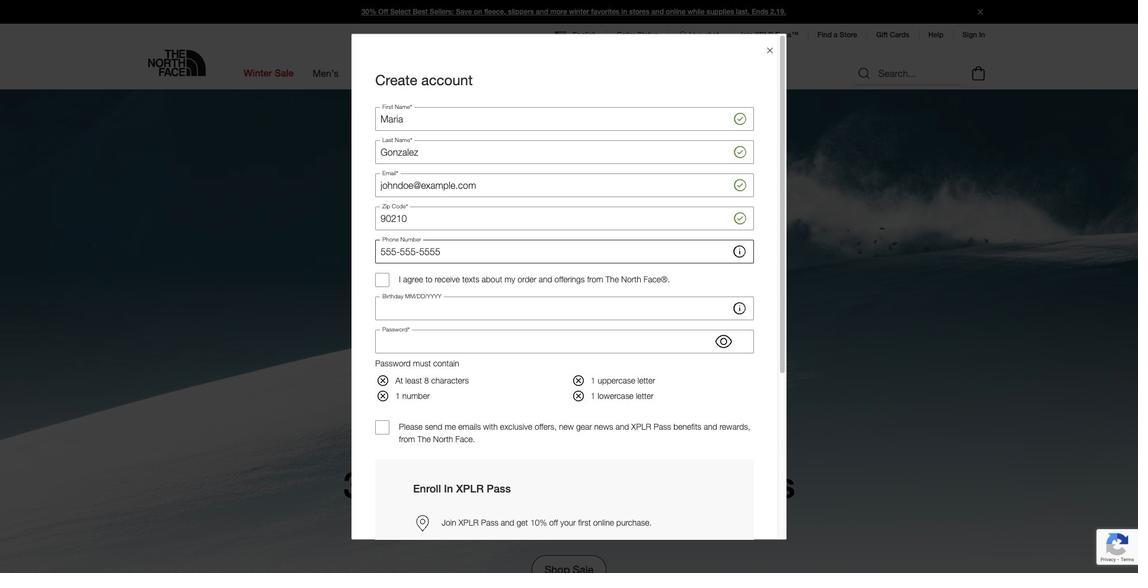 Task type: vqa. For each thing, say whether or not it's contained in the screenshot.
rocky
no



Task type: describe. For each thing, give the bounding box(es) containing it.
switch visibility password image
[[678, 255, 694, 271]]

switch visibility password image
[[716, 334, 732, 350]]

close image
[[973, 9, 988, 15]]

search all image
[[857, 66, 872, 80]]

Search search field
[[855, 61, 962, 85]]



Task type: locate. For each thing, give the bounding box(es) containing it.
None checkbox
[[375, 273, 390, 287]]

view cart image
[[969, 64, 988, 82]]

info image
[[732, 244, 748, 260]]

alert
[[422, 226, 716, 237]]

None text field
[[375, 140, 754, 164], [375, 174, 754, 197], [422, 200, 716, 224], [375, 297, 754, 321], [375, 140, 754, 164], [375, 174, 754, 197], [422, 200, 716, 224], [375, 297, 754, 321]]

None password field
[[422, 251, 716, 275], [375, 330, 754, 354], [422, 251, 716, 275], [375, 330, 754, 354]]

un planchiste s'élance dans la poudreuse sur la montagne. image
[[0, 90, 1138, 574]]

None text field
[[375, 107, 754, 131], [375, 207, 754, 231], [375, 107, 754, 131], [375, 207, 754, 231]]

None checkbox
[[375, 421, 390, 435]]

Phone Number telephone field
[[375, 240, 754, 264]]

main content
[[0, 90, 1138, 574]]

info image
[[732, 301, 748, 317]]

the north face home page image
[[148, 50, 206, 76]]



